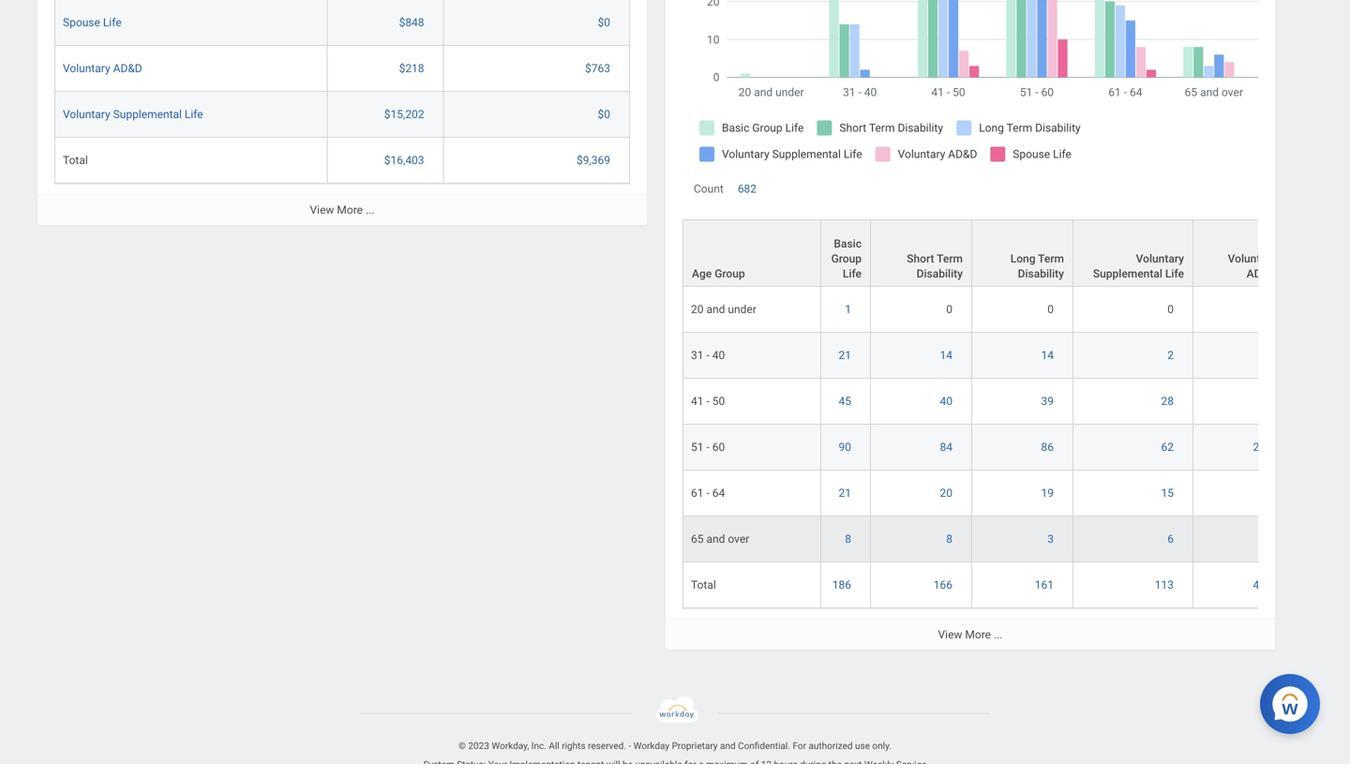 Task type: locate. For each thing, give the bounding box(es) containing it.
1 horizontal spatial ...
[[994, 628, 1003, 641]]

1 vertical spatial ...
[[994, 628, 1003, 641]]

0 down "long term disability"
[[1048, 303, 1054, 316]]

ad&d inside enrollments - insurance coverage by coverage type element
[[113, 62, 142, 75]]

group inside "popup button"
[[832, 252, 862, 265]]

3
[[1048, 533, 1054, 546]]

total down voluntary supplemental life link
[[63, 154, 88, 167]]

voluntary ad&d image right 2 button
[[1202, 348, 1277, 363]]

2 0 from the left
[[1048, 303, 1054, 316]]

total down the 65
[[691, 579, 716, 592]]

84
[[940, 441, 953, 454]]

total inside enrollments - insurance coverage by age group element
[[691, 579, 716, 592]]

0 up 2
[[1168, 303, 1174, 316]]

view more ... link for enrollments - insurance coverage by age group element
[[666, 619, 1276, 650]]

supplemental down voluntary ad&d link
[[113, 108, 182, 121]]

1 vertical spatial $0 button
[[598, 107, 613, 122]]

5 voluntary ad&d image from the top
[[1202, 486, 1277, 501]]

0 vertical spatial group
[[832, 252, 862, 265]]

51
[[691, 441, 704, 454]]

- left workday
[[629, 741, 631, 752]]

long term disability button
[[973, 220, 1073, 286]]

1 vertical spatial view
[[938, 628, 963, 641]]

0 vertical spatial total element
[[63, 150, 88, 167]]

basic group life column header
[[822, 219, 871, 288]]

total inside enrollments - insurance coverage by coverage type element
[[63, 154, 88, 167]]

6 button
[[1168, 532, 1177, 547]]

21 button for 14
[[839, 348, 854, 363]]

disability down long
[[1018, 267, 1065, 280]]

age group
[[692, 267, 745, 280]]

total element down the 65
[[691, 575, 716, 592]]

voluntary supplemental life
[[63, 108, 203, 121], [1094, 252, 1185, 280]]

voluntary ad&d button
[[1194, 220, 1285, 286]]

life
[[103, 16, 122, 29], [185, 108, 203, 121], [843, 267, 862, 280], [1166, 267, 1185, 280]]

row containing voluntary ad&d
[[54, 46, 630, 92]]

3 0 from the left
[[1168, 303, 1174, 316]]

voluntary ad&d image right 62 button
[[1202, 440, 1277, 455]]

0 vertical spatial 20
[[691, 303, 704, 316]]

use
[[855, 741, 870, 752]]

28 button
[[1162, 394, 1177, 409]]

1 vertical spatial supplemental
[[1094, 267, 1163, 280]]

- inside '61 - 64' element
[[707, 487, 710, 500]]

1 vertical spatial voluntary ad&d
[[1228, 252, 1277, 280]]

8 button up 186 button at the bottom
[[845, 532, 854, 547]]

20 for 20 and under
[[691, 303, 704, 316]]

14 button up 40 button
[[940, 348, 956, 363]]

... inside enrollments - insurance coverage by age group element
[[994, 628, 1003, 641]]

0 horizontal spatial disability
[[917, 267, 963, 280]]

- inside 31 - 40 element
[[707, 349, 710, 362]]

1 vertical spatial voluntary supplemental life
[[1094, 252, 1185, 280]]

2 horizontal spatial 0 button
[[1168, 302, 1177, 317]]

41 - 50
[[691, 395, 725, 408]]

voluntary supplemental life link
[[63, 104, 203, 121]]

group for basic
[[832, 252, 862, 265]]

voluntary ad&d image right 28 button
[[1202, 394, 1277, 409]]

0 horizontal spatial term
[[937, 252, 963, 265]]

0 horizontal spatial 8
[[845, 533, 852, 546]]

8 down 20 button
[[947, 533, 953, 546]]

$0 button
[[598, 15, 613, 30], [598, 107, 613, 122]]

0 horizontal spatial voluntary supplemental life
[[63, 108, 203, 121]]

1 horizontal spatial view
[[938, 628, 963, 641]]

short
[[907, 252, 935, 265]]

and left under
[[707, 303, 725, 316]]

spouse
[[63, 16, 100, 29]]

voluntary ad&d image for 113
[[1202, 578, 1277, 593]]

$848 button
[[399, 15, 427, 30]]

view inside enrollments - insurance coverage by coverage type element
[[310, 203, 334, 217]]

2023
[[468, 741, 489, 752]]

40 right 31
[[713, 349, 725, 362]]

view more ... for enrollments - insurance coverage by coverage type element
[[310, 203, 375, 217]]

row containing 31 - 40
[[683, 333, 1351, 379]]

1 horizontal spatial disability
[[1018, 267, 1065, 280]]

14 up 39
[[1042, 349, 1054, 362]]

1 vertical spatial and
[[707, 533, 725, 546]]

1 button
[[845, 302, 854, 317]]

21 up 45
[[839, 349, 852, 362]]

3 voluntary ad&d image from the top
[[1202, 394, 1277, 409]]

voluntary ad&d
[[63, 62, 142, 75], [1228, 252, 1277, 280]]

1 horizontal spatial 8
[[947, 533, 953, 546]]

0 horizontal spatial total
[[63, 154, 88, 167]]

workday
[[634, 741, 670, 752]]

1 vertical spatial view more ... link
[[666, 619, 1276, 650]]

14 button up 39
[[1042, 348, 1057, 363]]

- right 31
[[707, 349, 710, 362]]

0 vertical spatial more
[[337, 203, 363, 217]]

0 vertical spatial voluntary supplemental life
[[63, 108, 203, 121]]

1 horizontal spatial view more ...
[[938, 628, 1003, 641]]

0 vertical spatial supplemental
[[113, 108, 182, 121]]

$0 down $763 button
[[598, 108, 611, 121]]

voluntary ad&d image for 15
[[1202, 486, 1277, 501]]

0 horizontal spatial ...
[[366, 203, 375, 217]]

0 vertical spatial 21 button
[[839, 348, 854, 363]]

- right 41
[[707, 395, 710, 408]]

more inside enrollments - insurance coverage by age group element
[[966, 628, 991, 641]]

-
[[707, 349, 710, 362], [707, 395, 710, 408], [707, 441, 710, 454], [707, 487, 710, 500], [629, 741, 631, 752]]

spouse life link
[[63, 12, 122, 29]]

51 - 60 element
[[691, 437, 725, 454]]

1 disability from the left
[[917, 267, 963, 280]]

1 vertical spatial total element
[[691, 575, 716, 592]]

1 horizontal spatial 40
[[940, 395, 953, 408]]

- inside 41 - 50 element
[[707, 395, 710, 408]]

disability inside short term disability
[[917, 267, 963, 280]]

term right short
[[937, 252, 963, 265]]

1 horizontal spatial voluntary ad&d
[[1228, 252, 1277, 280]]

- inside 51 - 60 element
[[707, 441, 710, 454]]

disability down short
[[917, 267, 963, 280]]

view more ... inside enrollments - insurance coverage by coverage type element
[[310, 203, 375, 217]]

1 horizontal spatial total element
[[691, 575, 716, 592]]

0 horizontal spatial more
[[337, 203, 363, 217]]

term
[[937, 252, 963, 265], [1038, 252, 1065, 265]]

age
[[692, 267, 712, 280]]

1 vertical spatial 21
[[839, 487, 852, 500]]

6 voluntary ad&d image from the top
[[1202, 532, 1277, 547]]

0 horizontal spatial view
[[310, 203, 334, 217]]

40 button
[[940, 394, 956, 409]]

more
[[337, 203, 363, 217], [966, 628, 991, 641]]

row containing 65 and over
[[683, 517, 1351, 563]]

and right the 65
[[707, 533, 725, 546]]

voluntary ad&d image for 28
[[1202, 394, 1277, 409]]

total element
[[63, 150, 88, 167], [691, 575, 716, 592]]

count
[[694, 183, 724, 196]]

2 horizontal spatial 0
[[1168, 303, 1174, 316]]

$0 up $763 button
[[598, 16, 611, 29]]

and right proprietary
[[720, 741, 736, 752]]

0 horizontal spatial total element
[[63, 150, 88, 167]]

1 14 from the left
[[940, 349, 953, 362]]

2 14 button from the left
[[1042, 348, 1057, 363]]

0 horizontal spatial 8 button
[[845, 532, 854, 547]]

21 for 14
[[839, 349, 852, 362]]

0 horizontal spatial group
[[715, 267, 745, 280]]

disability inside "long term disability"
[[1018, 267, 1065, 280]]

0 horizontal spatial 40
[[713, 349, 725, 362]]

2 vertical spatial and
[[720, 741, 736, 752]]

2 21 button from the top
[[839, 486, 854, 501]]

4 voluntary ad&d image from the top
[[1202, 440, 1277, 455]]

0
[[947, 303, 953, 316], [1048, 303, 1054, 316], [1168, 303, 1174, 316]]

supplemental inside voluntary supplemental life link
[[113, 108, 182, 121]]

0 down short term disability
[[947, 303, 953, 316]]

0 horizontal spatial 14 button
[[940, 348, 956, 363]]

supplemental
[[113, 108, 182, 121], [1094, 267, 1163, 280]]

1 horizontal spatial 0 button
[[1048, 302, 1057, 317]]

1 $0 from the top
[[598, 16, 611, 29]]

21 for 20
[[839, 487, 852, 500]]

group for age
[[715, 267, 745, 280]]

2 disability from the left
[[1018, 267, 1065, 280]]

1 0 from the left
[[947, 303, 953, 316]]

1 horizontal spatial group
[[832, 252, 862, 265]]

$218 button
[[399, 61, 427, 76]]

20 down age
[[691, 303, 704, 316]]

and
[[707, 303, 725, 316], [707, 533, 725, 546], [720, 741, 736, 752]]

row
[[54, 0, 630, 46], [54, 46, 630, 92], [54, 92, 630, 138], [54, 138, 630, 184], [683, 219, 1351, 288], [683, 287, 1351, 333], [683, 333, 1351, 379], [683, 379, 1351, 425], [683, 425, 1351, 471], [683, 471, 1351, 517], [683, 517, 1351, 563], [683, 563, 1351, 609]]

1 horizontal spatial 20
[[940, 487, 953, 500]]

total element down voluntary supplemental life link
[[63, 150, 88, 167]]

1 term from the left
[[937, 252, 963, 265]]

and for under
[[707, 303, 725, 316]]

view inside enrollments - insurance coverage by age group element
[[938, 628, 963, 641]]

proprietary
[[672, 741, 718, 752]]

0 vertical spatial $0 button
[[598, 15, 613, 30]]

$16,403 button
[[384, 153, 427, 168]]

$0 button up $763 button
[[598, 15, 613, 30]]

0 horizontal spatial ad&d
[[113, 62, 142, 75]]

term right long
[[1038, 252, 1065, 265]]

20 button
[[940, 486, 956, 501]]

view more ...
[[310, 203, 375, 217], [938, 628, 1003, 641]]

0 horizontal spatial voluntary ad&d
[[63, 62, 142, 75]]

$0
[[598, 16, 611, 29], [598, 108, 611, 121]]

supplemental inside voluntary supplemental life popup button
[[1094, 267, 1163, 280]]

group right age
[[715, 267, 745, 280]]

0 horizontal spatial 14
[[940, 349, 953, 362]]

2 voluntary ad&d image from the top
[[1202, 348, 1277, 363]]

2 term from the left
[[1038, 252, 1065, 265]]

view more ... link
[[38, 194, 647, 225], [666, 619, 1276, 650]]

21 button up 45
[[839, 348, 854, 363]]

1 21 from the top
[[839, 349, 852, 362]]

166 button
[[934, 578, 956, 593]]

21
[[839, 349, 852, 362], [839, 487, 852, 500]]

age group button
[[684, 220, 821, 286]]

and inside 65 and over element
[[707, 533, 725, 546]]

view more ... link down 166 button
[[666, 619, 1276, 650]]

voluntary supplemental life button
[[1074, 220, 1193, 286]]

1 horizontal spatial view more ... link
[[666, 619, 1276, 650]]

1 horizontal spatial 14 button
[[1042, 348, 1057, 363]]

term inside "long term disability"
[[1038, 252, 1065, 265]]

8 up 186 button at the bottom
[[845, 533, 852, 546]]

1 vertical spatial 20
[[940, 487, 953, 500]]

20 inside button
[[940, 487, 953, 500]]

0 horizontal spatial supplemental
[[113, 108, 182, 121]]

1 vertical spatial view more ...
[[938, 628, 1003, 641]]

ad&d
[[113, 62, 142, 75], [1247, 267, 1277, 280]]

- right "51"
[[707, 441, 710, 454]]

0 vertical spatial and
[[707, 303, 725, 316]]

$763
[[585, 62, 611, 75]]

view more ... link inside enrollments - insurance coverage by age group element
[[666, 619, 1276, 650]]

view more ... inside enrollments - insurance coverage by age group element
[[938, 628, 1003, 641]]

row containing basic group life
[[683, 219, 1351, 288]]

161
[[1035, 579, 1054, 592]]

0 vertical spatial $0
[[598, 16, 611, 29]]

voluntary ad&d image
[[1202, 302, 1277, 317], [1202, 348, 1277, 363], [1202, 394, 1277, 409], [1202, 440, 1277, 455], [1202, 486, 1277, 501], [1202, 532, 1277, 547], [1202, 578, 1277, 593]]

$763 button
[[585, 61, 613, 76]]

1 horizontal spatial supplemental
[[1094, 267, 1163, 280]]

$0 button down $763 button
[[598, 107, 613, 122]]

0 horizontal spatial view more ...
[[310, 203, 375, 217]]

1 vertical spatial ad&d
[[1247, 267, 1277, 280]]

term inside short term disability
[[937, 252, 963, 265]]

2 $0 from the top
[[598, 108, 611, 121]]

1 vertical spatial 21 button
[[839, 486, 854, 501]]

14
[[940, 349, 953, 362], [1042, 349, 1054, 362]]

1 horizontal spatial 0
[[1048, 303, 1054, 316]]

0 vertical spatial ...
[[366, 203, 375, 217]]

0 horizontal spatial view more ... link
[[38, 194, 647, 225]]

- right 61 on the right bottom
[[707, 487, 710, 500]]

more for enrollments - insurance coverage by age group element
[[966, 628, 991, 641]]

0 vertical spatial view more ... link
[[38, 194, 647, 225]]

51 - 60
[[691, 441, 725, 454]]

45
[[839, 395, 852, 408]]

voluntary ad&d image right 6 button
[[1202, 532, 1277, 547]]

0 horizontal spatial 0
[[947, 303, 953, 316]]

14 up 40 button
[[940, 349, 953, 362]]

7 voluntary ad&d image from the top
[[1202, 578, 1277, 593]]

1 horizontal spatial 8 button
[[947, 532, 956, 547]]

1 horizontal spatial ad&d
[[1247, 267, 1277, 280]]

113
[[1155, 579, 1174, 592]]

20 down 84 button
[[940, 487, 953, 500]]

62 button
[[1162, 440, 1177, 455]]

1 horizontal spatial more
[[966, 628, 991, 641]]

group inside popup button
[[715, 267, 745, 280]]

21 button
[[839, 348, 854, 363], [839, 486, 854, 501]]

view more ... link for enrollments - insurance coverage by coverage type element
[[38, 194, 647, 225]]

1 vertical spatial $0
[[598, 108, 611, 121]]

1 8 from the left
[[845, 533, 852, 546]]

1 vertical spatial 40
[[940, 395, 953, 408]]

group down basic
[[832, 252, 862, 265]]

0 vertical spatial voluntary ad&d
[[63, 62, 142, 75]]

21 down 90 'button'
[[839, 487, 852, 500]]

161 button
[[1035, 578, 1057, 593]]

voluntary supplemental life inside popup button
[[1094, 252, 1185, 280]]

age group column header
[[683, 219, 822, 288]]

disability for short
[[917, 267, 963, 280]]

40 up 84 at the right
[[940, 395, 953, 408]]

0 vertical spatial view more ...
[[310, 203, 375, 217]]

2 $0 button from the top
[[598, 107, 613, 122]]

1 voluntary ad&d image from the top
[[1202, 302, 1277, 317]]

and inside 20 and under element
[[707, 303, 725, 316]]

0 button
[[947, 302, 956, 317], [1048, 302, 1057, 317], [1168, 302, 1177, 317]]

2 0 button from the left
[[1048, 302, 1057, 317]]

0 vertical spatial ad&d
[[113, 62, 142, 75]]

voluntary ad&d image down "voluntary ad&d" popup button
[[1202, 302, 1277, 317]]

1 horizontal spatial 14
[[1042, 349, 1054, 362]]

row containing voluntary supplemental life
[[54, 92, 630, 138]]

term for long term disability
[[1038, 252, 1065, 265]]

20 and under element
[[691, 299, 757, 316]]

life inside basic group life
[[843, 267, 862, 280]]

life inside popup button
[[1166, 267, 1185, 280]]

0 horizontal spatial 20
[[691, 303, 704, 316]]

8 button
[[845, 532, 854, 547], [947, 532, 956, 547]]

view more ... link down $16,403
[[38, 194, 647, 225]]

2 8 from the left
[[947, 533, 953, 546]]

61
[[691, 487, 704, 500]]

1 vertical spatial more
[[966, 628, 991, 641]]

1 vertical spatial total
[[691, 579, 716, 592]]

voluntary ad&d image right 15 button at right
[[1202, 486, 1277, 501]]

1 horizontal spatial voluntary supplemental life
[[1094, 252, 1185, 280]]

$848
[[399, 16, 424, 29]]

more inside enrollments - insurance coverage by coverage type element
[[337, 203, 363, 217]]

21 button down 90 'button'
[[839, 486, 854, 501]]

14 button
[[940, 348, 956, 363], [1042, 348, 1057, 363]]

enrollments - insurance coverage by age group element
[[666, 0, 1351, 650]]

8 for second 8 button from right
[[845, 533, 852, 546]]

$218
[[399, 62, 424, 75]]

0 button up 2
[[1168, 302, 1177, 317]]

8 button down 20 button
[[947, 532, 956, 547]]

1 vertical spatial group
[[715, 267, 745, 280]]

0 vertical spatial total
[[63, 154, 88, 167]]

31 - 40
[[691, 349, 725, 362]]

1 horizontal spatial total
[[691, 579, 716, 592]]

1 horizontal spatial term
[[1038, 252, 1065, 265]]

1 0 button from the left
[[947, 302, 956, 317]]

1 14 button from the left
[[940, 348, 956, 363]]

voluntary ad&d link
[[63, 58, 142, 75]]

0 vertical spatial view
[[310, 203, 334, 217]]

0 button down "long term disability"
[[1048, 302, 1057, 317]]

90
[[839, 441, 852, 454]]

supplemental right "long term disability"
[[1094, 267, 1163, 280]]

0 vertical spatial 21
[[839, 349, 852, 362]]

1 $0 button from the top
[[598, 15, 613, 30]]

total element inside enrollments - insurance coverage by coverage type element
[[63, 150, 88, 167]]

view
[[310, 203, 334, 217], [938, 628, 963, 641]]

... inside enrollments - insurance coverage by coverage type element
[[366, 203, 375, 217]]

1 21 button from the top
[[839, 348, 854, 363]]

2 21 from the top
[[839, 487, 852, 500]]

0 button down short term disability
[[947, 302, 956, 317]]

voluntary ad&d image right 113 button
[[1202, 578, 1277, 593]]

0 horizontal spatial 0 button
[[947, 302, 956, 317]]



Task type: describe. For each thing, give the bounding box(es) containing it.
voluntary ad&d inside enrollments - insurance coverage by coverage type element
[[63, 62, 142, 75]]

$0 for $15,202
[[598, 108, 611, 121]]

$9,369
[[577, 154, 611, 167]]

- for 61
[[707, 487, 710, 500]]

all
[[549, 741, 560, 752]]

62
[[1162, 441, 1174, 454]]

basic group life
[[832, 237, 862, 280]]

for
[[793, 741, 807, 752]]

long
[[1011, 252, 1036, 265]]

enrollments - insurance coverage by coverage type element
[[38, 0, 647, 225]]

86
[[1042, 441, 1054, 454]]

spouse life
[[63, 16, 122, 29]]

long term disability column header
[[973, 219, 1074, 288]]

view for enrollments - insurance coverage by coverage type element
[[310, 203, 334, 217]]

basic
[[834, 237, 862, 250]]

86 button
[[1042, 440, 1057, 455]]

$15,202 button
[[384, 107, 427, 122]]

682
[[738, 183, 757, 196]]

166
[[934, 579, 953, 592]]

only.
[[873, 741, 892, 752]]

$0 for $848
[[598, 16, 611, 29]]

31 - 40 element
[[691, 345, 725, 362]]

15 button
[[1162, 486, 1177, 501]]

©
[[459, 741, 466, 752]]

row containing 51 - 60
[[683, 425, 1351, 471]]

682 button
[[738, 182, 760, 197]]

$16,403
[[384, 154, 424, 167]]

short term disability button
[[871, 220, 972, 286]]

20 for 20
[[940, 487, 953, 500]]

1 8 button from the left
[[845, 532, 854, 547]]

50
[[713, 395, 725, 408]]

186 button
[[833, 578, 854, 593]]

short term disability column header
[[871, 219, 973, 288]]

basic group life button
[[822, 220, 870, 286]]

2
[[1168, 349, 1174, 362]]

... for enrollments - insurance coverage by coverage type element
[[366, 203, 375, 217]]

and for over
[[707, 533, 725, 546]]

113 button
[[1155, 578, 1177, 593]]

row containing spouse life
[[54, 0, 630, 46]]

0 for second 0 button from right
[[1048, 303, 1054, 316]]

... for enrollments - insurance coverage by age group element
[[994, 628, 1003, 641]]

and inside © 2023 workday, inc. all rights reserved. - workday proprietary and confidential. for authorized use only. footer
[[720, 741, 736, 752]]

2 button
[[1168, 348, 1177, 363]]

inc.
[[532, 741, 547, 752]]

$0 button for $15,202
[[598, 107, 613, 122]]

2 8 button from the left
[[947, 532, 956, 547]]

39
[[1042, 395, 1054, 408]]

voluntary ad&d inside popup button
[[1228, 252, 1277, 280]]

40 inside button
[[940, 395, 953, 408]]

45 button
[[839, 394, 854, 409]]

long term disability
[[1011, 252, 1065, 280]]

3 button
[[1048, 532, 1057, 547]]

voluntary inside "column header"
[[1136, 252, 1185, 265]]

voluntary supplemental life inside enrollments - insurance coverage by coverage type element
[[63, 108, 203, 121]]

0 vertical spatial 40
[[713, 349, 725, 362]]

39 button
[[1042, 394, 1057, 409]]

19 button
[[1042, 486, 1057, 501]]

$0 button for $848
[[598, 15, 613, 30]]

ad&d inside voluntary ad&d
[[1247, 267, 1277, 280]]

view for enrollments - insurance coverage by age group element
[[938, 628, 963, 641]]

under
[[728, 303, 757, 316]]

0 for 3rd 0 button
[[1168, 303, 1174, 316]]

confidential.
[[738, 741, 791, 752]]

more for enrollments - insurance coverage by coverage type element
[[337, 203, 363, 217]]

© 2023 workday, inc. all rights reserved. - workday proprietary and confidential. for authorized use only. footer
[[0, 696, 1351, 764]]

61 - 64 element
[[691, 483, 725, 500]]

row containing 41 - 50
[[683, 379, 1351, 425]]

186
[[833, 579, 852, 592]]

65 and over
[[691, 533, 750, 546]]

84 button
[[940, 440, 956, 455]]

41 - 50 element
[[691, 391, 725, 408]]

31
[[691, 349, 704, 362]]

20 and under
[[691, 303, 757, 316]]

8 for second 8 button
[[947, 533, 953, 546]]

3 0 button from the left
[[1168, 302, 1177, 317]]

2 14 from the left
[[1042, 349, 1054, 362]]

- for 31
[[707, 349, 710, 362]]

row containing 61 - 64
[[683, 471, 1351, 517]]

65 and over element
[[691, 529, 750, 546]]

short term disability
[[907, 252, 963, 280]]

workday,
[[492, 741, 529, 752]]

65
[[691, 533, 704, 546]]

6
[[1168, 533, 1174, 546]]

21 button for 20
[[839, 486, 854, 501]]

60
[[713, 441, 725, 454]]

0 for 3rd 0 button from right
[[947, 303, 953, 316]]

19
[[1042, 487, 1054, 500]]

voluntary ad&d image for 62
[[1202, 440, 1277, 455]]

view more ... for enrollments - insurance coverage by age group element
[[938, 628, 1003, 641]]

$15,202
[[384, 108, 424, 121]]

rights
[[562, 741, 586, 752]]

voluntary ad&d image for 2
[[1202, 348, 1277, 363]]

15
[[1162, 487, 1174, 500]]

voluntary ad&d image for 0
[[1202, 302, 1277, 317]]

$9,369 button
[[577, 153, 613, 168]]

64
[[713, 487, 725, 500]]

disability for long
[[1018, 267, 1065, 280]]

voluntary supplemental life column header
[[1074, 219, 1194, 288]]

61 - 64
[[691, 487, 725, 500]]

authorized
[[809, 741, 853, 752]]

41
[[691, 395, 704, 408]]

over
[[728, 533, 750, 546]]

28
[[1162, 395, 1174, 408]]

- for 51
[[707, 441, 710, 454]]

© 2023 workday, inc. all rights reserved. - workday proprietary and confidential. for authorized use only.
[[459, 741, 892, 752]]

- inside © 2023 workday, inc. all rights reserved. - workday proprietary and confidential. for authorized use only. footer
[[629, 741, 631, 752]]

- for 41
[[707, 395, 710, 408]]

voluntary ad&d image for 6
[[1202, 532, 1277, 547]]

reserved.
[[588, 741, 626, 752]]

term for short term disability
[[937, 252, 963, 265]]

1
[[845, 303, 852, 316]]

row containing 20 and under
[[683, 287, 1351, 333]]

90 button
[[839, 440, 854, 455]]



Task type: vqa. For each thing, say whether or not it's contained in the screenshot.


